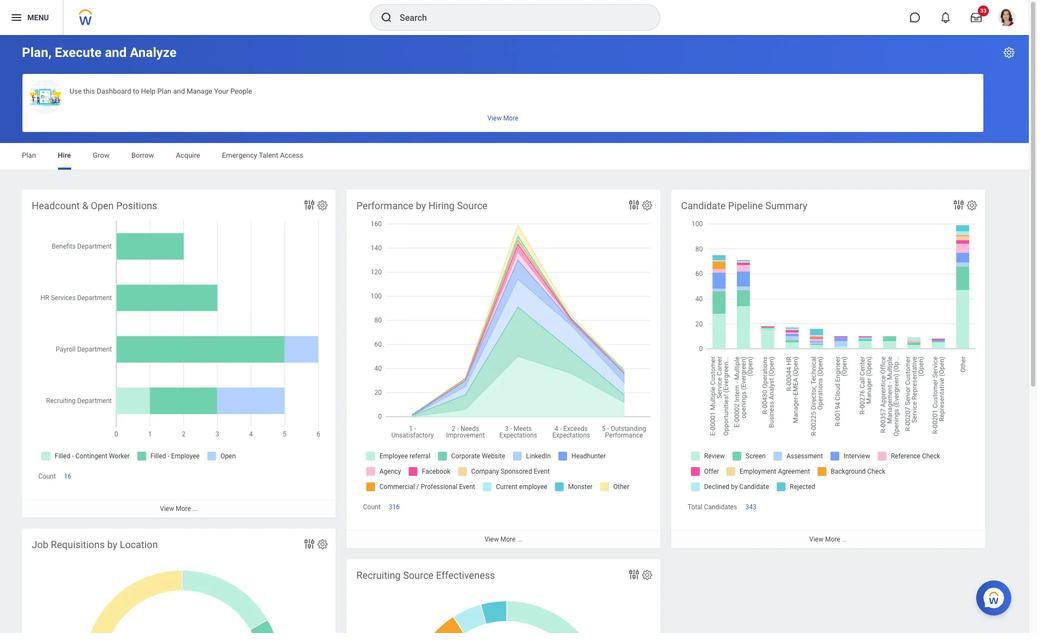Task type: describe. For each thing, give the bounding box(es) containing it.
343 button
[[746, 503, 758, 512]]

use this dashboard to help plan and manage your people
[[70, 87, 252, 95]]

configure candidate pipeline summary image
[[966, 199, 979, 211]]

pipeline
[[729, 200, 763, 211]]

total candidates
[[688, 504, 738, 511]]

candidate pipeline summary
[[682, 200, 808, 211]]

to
[[133, 87, 139, 95]]

recruiting source effectiveness element
[[347, 559, 661, 633]]

count for headcount
[[38, 473, 56, 481]]

emergency
[[222, 151, 257, 159]]

candidate pipeline summary element
[[672, 190, 986, 549]]

manage
[[187, 87, 212, 95]]

316
[[389, 504, 400, 511]]

job requisitions by location
[[32, 539, 158, 551]]

... for source
[[517, 536, 523, 544]]

Search Workday  search field
[[400, 5, 638, 30]]

view more ... link for source
[[347, 530, 661, 549]]

acquire
[[176, 151, 200, 159]]

your
[[214, 87, 229, 95]]

33 button
[[965, 5, 989, 30]]

343
[[746, 504, 757, 511]]

configure this page image
[[1003, 46, 1016, 59]]

talent
[[259, 151, 278, 159]]

0 horizontal spatial and
[[105, 45, 127, 60]]

... inside candidate pipeline summary element
[[842, 536, 848, 544]]

execute
[[55, 45, 102, 60]]

emergency talent access
[[222, 151, 303, 159]]

performance by hiring source element
[[347, 190, 661, 549]]

location
[[120, 539, 158, 551]]

16 button
[[64, 472, 73, 481]]

performance
[[357, 200, 414, 211]]

hire
[[58, 151, 71, 159]]

summary
[[766, 200, 808, 211]]

menu banner
[[0, 0, 1029, 35]]

view inside candidate pipeline summary element
[[810, 536, 824, 544]]

hiring
[[429, 200, 455, 211]]

plan inside button
[[157, 87, 171, 95]]

positions
[[116, 200, 157, 211]]

0 horizontal spatial source
[[403, 570, 434, 581]]

inbox large image
[[971, 12, 982, 23]]

view more ... link for positions
[[22, 500, 336, 518]]

view for positions
[[160, 505, 174, 513]]

plan, execute and analyze
[[22, 45, 177, 60]]

tab list inside plan, execute and analyze 'main content'
[[11, 144, 1019, 170]]

menu
[[27, 13, 49, 22]]

candidates
[[704, 504, 738, 511]]

2 horizontal spatial view more ... link
[[672, 530, 986, 549]]

source inside "element"
[[457, 200, 488, 211]]

profile logan mcneil image
[[999, 9, 1016, 29]]

menu button
[[0, 0, 63, 35]]

316 button
[[389, 503, 402, 512]]

more inside candidate pipeline summary element
[[826, 536, 841, 544]]

configure and view chart data image for recruiting source effectiveness
[[628, 568, 641, 581]]



Task type: locate. For each thing, give the bounding box(es) containing it.
1 horizontal spatial view
[[485, 536, 499, 544]]

by inside "element"
[[416, 200, 426, 211]]

0 horizontal spatial view more ...
[[160, 505, 198, 513]]

count left 316
[[363, 504, 381, 511]]

analyze
[[130, 45, 177, 60]]

view more ... inside performance by hiring source "element"
[[485, 536, 523, 544]]

headcount & open positions
[[32, 200, 157, 211]]

0 vertical spatial plan
[[157, 87, 171, 95]]

and
[[105, 45, 127, 60], [173, 87, 185, 95]]

3 configure and view chart data image from the left
[[953, 198, 966, 211]]

view more ... link
[[22, 500, 336, 518], [347, 530, 661, 549], [672, 530, 986, 549]]

0 horizontal spatial view more ... link
[[22, 500, 336, 518]]

1 configure and view chart data image from the left
[[303, 198, 316, 211]]

plan, execute and analyze main content
[[0, 35, 1029, 633]]

this
[[83, 87, 95, 95]]

1 horizontal spatial view more ... link
[[347, 530, 661, 549]]

recruiting source effectiveness
[[357, 570, 495, 581]]

0 vertical spatial configure and view chart data image
[[303, 537, 316, 551]]

2 horizontal spatial view more ...
[[810, 536, 848, 544]]

dashboard
[[97, 87, 131, 95]]

notifications large image
[[941, 12, 952, 23]]

configure and view chart data image for job requisitions by location
[[303, 537, 316, 551]]

1 vertical spatial source
[[403, 570, 434, 581]]

0 vertical spatial count
[[38, 473, 56, 481]]

more for source
[[501, 536, 516, 544]]

1 horizontal spatial and
[[173, 87, 185, 95]]

job requisitions by location element
[[22, 529, 336, 633]]

count for performance
[[363, 504, 381, 511]]

job
[[32, 539, 48, 551]]

configure and view chart data image for positions
[[303, 198, 316, 211]]

configure and view chart data image left configure recruiting source effectiveness image
[[628, 568, 641, 581]]

1 horizontal spatial plan
[[157, 87, 171, 95]]

0 horizontal spatial configure and view chart data image
[[303, 198, 316, 211]]

count
[[38, 473, 56, 481], [363, 504, 381, 511]]

use this dashboard to help plan and manage your people button
[[22, 74, 984, 132]]

grow
[[93, 151, 110, 159]]

1 horizontal spatial view more ...
[[485, 536, 523, 544]]

0 horizontal spatial count
[[38, 473, 56, 481]]

configure performance by hiring source image
[[642, 199, 654, 211]]

configure recruiting source effectiveness image
[[642, 569, 654, 581]]

open
[[91, 200, 114, 211]]

help
[[141, 87, 156, 95]]

view more ... for source
[[485, 536, 523, 544]]

2 horizontal spatial ...
[[842, 536, 848, 544]]

plan right the help
[[157, 87, 171, 95]]

more inside headcount & open positions element
[[176, 505, 191, 513]]

candidate
[[682, 200, 726, 211]]

view for source
[[485, 536, 499, 544]]

1 horizontal spatial ...
[[517, 536, 523, 544]]

...
[[193, 505, 198, 513], [517, 536, 523, 544], [842, 536, 848, 544]]

tab list
[[11, 144, 1019, 170]]

performance by hiring source
[[357, 200, 488, 211]]

0 horizontal spatial more
[[176, 505, 191, 513]]

1 vertical spatial count
[[363, 504, 381, 511]]

1 vertical spatial configure and view chart data image
[[628, 568, 641, 581]]

0 vertical spatial and
[[105, 45, 127, 60]]

count inside performance by hiring source "element"
[[363, 504, 381, 511]]

0 vertical spatial by
[[416, 200, 426, 211]]

1 vertical spatial and
[[173, 87, 185, 95]]

1 horizontal spatial configure and view chart data image
[[628, 568, 641, 581]]

use
[[70, 87, 82, 95]]

access
[[280, 151, 303, 159]]

... inside headcount & open positions element
[[193, 505, 198, 513]]

view more ... inside headcount & open positions element
[[160, 505, 198, 513]]

0 horizontal spatial ...
[[193, 505, 198, 513]]

0 horizontal spatial plan
[[22, 151, 36, 159]]

... for positions
[[193, 505, 198, 513]]

0 horizontal spatial view
[[160, 505, 174, 513]]

plan
[[157, 87, 171, 95], [22, 151, 36, 159]]

view more ... for positions
[[160, 505, 198, 513]]

0 horizontal spatial configure and view chart data image
[[303, 537, 316, 551]]

plan left the hire in the left of the page
[[22, 151, 36, 159]]

1 horizontal spatial more
[[501, 536, 516, 544]]

... inside performance by hiring source "element"
[[517, 536, 523, 544]]

view more ... inside candidate pipeline summary element
[[810, 536, 848, 544]]

configure and view chart data image left the configure job requisitions by location image on the bottom left
[[303, 537, 316, 551]]

&
[[82, 200, 88, 211]]

1 vertical spatial by
[[107, 539, 117, 551]]

1 horizontal spatial by
[[416, 200, 426, 211]]

view more ...
[[160, 505, 198, 513], [485, 536, 523, 544], [810, 536, 848, 544]]

configure and view chart data image
[[303, 198, 316, 211], [628, 198, 641, 211], [953, 198, 966, 211]]

configure and view chart data image
[[303, 537, 316, 551], [628, 568, 641, 581]]

configure and view chart data image left 'configure candidate pipeline summary' image
[[953, 198, 966, 211]]

by left location
[[107, 539, 117, 551]]

source right recruiting
[[403, 570, 434, 581]]

headcount & open positions element
[[22, 190, 336, 518]]

justify image
[[10, 11, 23, 24]]

1 horizontal spatial configure and view chart data image
[[628, 198, 641, 211]]

source right hiring at the top left
[[457, 200, 488, 211]]

view inside performance by hiring source "element"
[[485, 536, 499, 544]]

configure and view chart data image left configure performance by hiring source icon
[[628, 198, 641, 211]]

and left analyze
[[105, 45, 127, 60]]

configure and view chart data image for source
[[628, 198, 641, 211]]

16
[[64, 473, 71, 481]]

2 horizontal spatial more
[[826, 536, 841, 544]]

search image
[[380, 11, 393, 24]]

configure job requisitions by location image
[[317, 539, 329, 551]]

configure and view chart data image inside performance by hiring source "element"
[[628, 198, 641, 211]]

2 horizontal spatial view
[[810, 536, 824, 544]]

2 horizontal spatial configure and view chart data image
[[953, 198, 966, 211]]

0 vertical spatial source
[[457, 200, 488, 211]]

by
[[416, 200, 426, 211], [107, 539, 117, 551]]

33
[[981, 8, 987, 14]]

1 horizontal spatial count
[[363, 504, 381, 511]]

more inside performance by hiring source "element"
[[501, 536, 516, 544]]

2 configure and view chart data image from the left
[[628, 198, 641, 211]]

and left manage
[[173, 87, 185, 95]]

effectiveness
[[436, 570, 495, 581]]

recruiting
[[357, 570, 401, 581]]

headcount
[[32, 200, 80, 211]]

plan,
[[22, 45, 52, 60]]

configure and view chart data image inside headcount & open positions element
[[303, 198, 316, 211]]

by left hiring at the top left
[[416, 200, 426, 211]]

total
[[688, 504, 703, 511]]

more for positions
[[176, 505, 191, 513]]

configure and view chart data image inside the recruiting source effectiveness element
[[628, 568, 641, 581]]

0 horizontal spatial by
[[107, 539, 117, 551]]

requisitions
[[51, 539, 105, 551]]

source
[[457, 200, 488, 211], [403, 570, 434, 581]]

tab list containing plan
[[11, 144, 1019, 170]]

count left "16"
[[38, 473, 56, 481]]

people
[[230, 87, 252, 95]]

more
[[176, 505, 191, 513], [501, 536, 516, 544], [826, 536, 841, 544]]

and inside button
[[173, 87, 185, 95]]

configure and view chart data image inside job requisitions by location element
[[303, 537, 316, 551]]

view inside headcount & open positions element
[[160, 505, 174, 513]]

borrow
[[131, 151, 154, 159]]

1 horizontal spatial source
[[457, 200, 488, 211]]

configure and view chart data image left the configure headcount & open positions icon on the left top of the page
[[303, 198, 316, 211]]

view
[[160, 505, 174, 513], [485, 536, 499, 544], [810, 536, 824, 544]]

1 vertical spatial plan
[[22, 151, 36, 159]]

configure headcount & open positions image
[[317, 199, 329, 211]]



Task type: vqa. For each thing, say whether or not it's contained in the screenshot.
Current Delegations's Current
no



